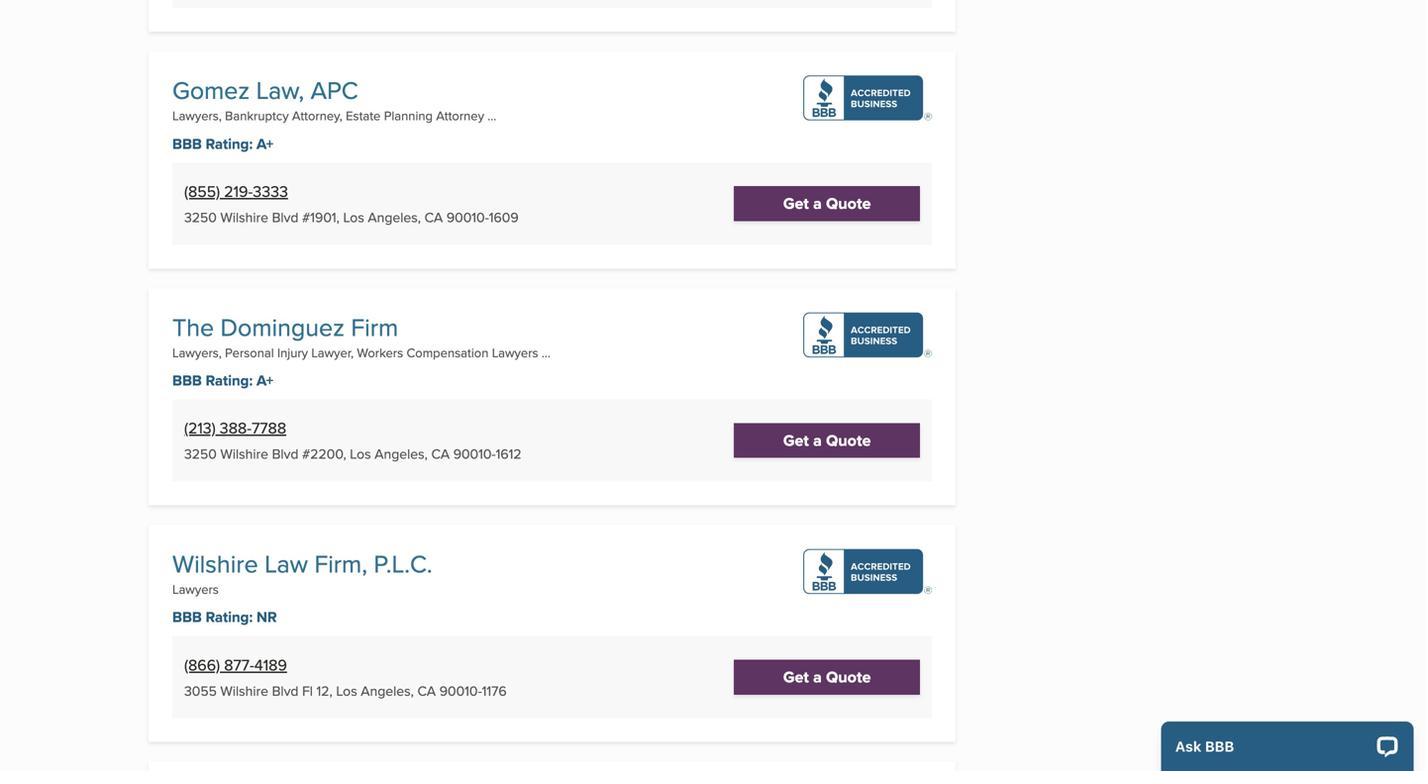 Task type: describe. For each thing, give the bounding box(es) containing it.
los for firm
[[350, 444, 371, 464]]

3250 for gomez
[[184, 208, 217, 227]]

wilshire for the
[[220, 444, 268, 464]]

compensation
[[407, 344, 489, 362]]

get a quote for wilshire law firm, p.l.c.
[[783, 666, 871, 689]]

blvd for dominguez
[[272, 444, 299, 464]]

the
[[172, 309, 214, 345]]

a for gomez law, apc
[[813, 192, 822, 215]]

law,
[[256, 72, 304, 108]]

accredited business image for gomez law, apc
[[804, 75, 932, 121]]

rating: inside wilshire law firm, p.l.c. lawyers bbb rating: nr
[[206, 607, 253, 629]]

get for the dominguez firm
[[783, 429, 809, 452]]

3333
[[253, 180, 288, 203]]

(866) 877-4189 3055 wilshire blvd fl 12 , los angeles, ca 90010-1176
[[184, 654, 507, 701]]

(855)
[[184, 180, 220, 203]]

lawyers, for gomez
[[172, 107, 222, 125]]

the dominguez firm link
[[172, 309, 398, 345]]

bbb inside gomez law, apc lawyers, bankruptcy attorney, estate planning attorney ... bbb rating: a+
[[172, 133, 202, 155]]

firm,
[[314, 546, 368, 581]]

bankruptcy
[[225, 107, 289, 125]]

219-
[[224, 180, 253, 203]]

a for wilshire law firm, p.l.c.
[[813, 666, 822, 689]]

get a quote link for gomez law, apc
[[734, 186, 920, 221]]

... inside gomez law, apc lawyers, bankruptcy attorney, estate planning attorney ... bbb rating: a+
[[488, 107, 497, 125]]

lawyers inside wilshire law firm, p.l.c. lawyers bbb rating: nr
[[172, 580, 219, 599]]

planning
[[384, 107, 433, 125]]

wilshire inside wilshire law firm, p.l.c. lawyers bbb rating: nr
[[172, 546, 258, 581]]

#2200
[[302, 444, 343, 464]]

nr
[[257, 607, 277, 629]]

los for apc
[[343, 208, 364, 227]]

#1901
[[302, 208, 336, 227]]

90010- for firm
[[453, 444, 496, 464]]

los inside (866) 877-4189 3055 wilshire blvd fl 12 , los angeles, ca 90010-1176
[[336, 681, 357, 701]]

fl
[[302, 681, 313, 701]]

lawyers, for the
[[172, 344, 222, 362]]

blvd for law
[[272, 681, 299, 701]]

1612
[[496, 444, 522, 464]]

(855) 219-3333 3250 wilshire blvd #1901 , los angeles, ca 90010-1609
[[184, 180, 519, 227]]

lawyers inside 'the dominguez firm lawyers, personal injury lawyer, workers compensation lawyers ... bbb rating: a+'
[[492, 344, 538, 362]]

1176
[[482, 681, 507, 701]]

the dominguez firm lawyers, personal injury lawyer, workers compensation lawyers ... bbb rating: a+
[[172, 309, 551, 392]]

quote for gomez law, apc
[[826, 192, 871, 215]]

bbb inside 'the dominguez firm lawyers, personal injury lawyer, workers compensation lawyers ... bbb rating: a+'
[[172, 370, 202, 392]]

rating: inside gomez law, apc lawyers, bankruptcy attorney, estate planning attorney ... bbb rating: a+
[[206, 133, 253, 155]]

ca inside (866) 877-4189 3055 wilshire blvd fl 12 , los angeles, ca 90010-1176
[[418, 681, 436, 701]]

gomez law, apc lawyers, bankruptcy attorney, estate planning attorney ... bbb rating: a+
[[172, 72, 497, 155]]

attorney
[[436, 107, 484, 125]]

3055
[[184, 681, 217, 701]]

90010- inside (866) 877-4189 3055 wilshire blvd fl 12 , los angeles, ca 90010-1176
[[440, 681, 482, 701]]

... inside 'the dominguez firm lawyers, personal injury lawyer, workers compensation lawyers ... bbb rating: a+'
[[542, 344, 551, 362]]

a for the dominguez firm
[[813, 429, 822, 452]]

firm
[[351, 309, 398, 345]]

(866)
[[184, 654, 220, 676]]

3250 for the
[[184, 444, 217, 464]]

get a quote for gomez law, apc
[[783, 192, 871, 215]]

p.l.c.
[[374, 546, 433, 581]]

(866) 877-4189 link
[[184, 654, 287, 676]]

quote for the dominguez firm
[[826, 429, 871, 452]]

388-
[[220, 417, 252, 440]]

apc
[[311, 72, 358, 108]]

wilshire for gomez
[[220, 208, 268, 227]]



Task type: locate. For each thing, give the bounding box(es) containing it.
2 vertical spatial get a quote
[[783, 666, 871, 689]]

1 3250 from the top
[[184, 208, 217, 227]]

get
[[783, 192, 809, 215], [783, 429, 809, 452], [783, 666, 809, 689]]

2 accredited business image from the top
[[804, 312, 932, 358]]

1 vertical spatial bbb
[[172, 370, 202, 392]]

bbb up (866)
[[172, 607, 202, 629]]

2 vertical spatial get
[[783, 666, 809, 689]]

angeles, right #2200
[[375, 444, 428, 464]]

1 vertical spatial get a quote
[[783, 429, 871, 452]]

rating: down bankruptcy
[[206, 133, 253, 155]]

wilshire down 877-
[[220, 681, 268, 701]]

0 vertical spatial accredited business image
[[804, 75, 932, 121]]

bbb inside wilshire law firm, p.l.c. lawyers bbb rating: nr
[[172, 607, 202, 629]]

... right attorney
[[488, 107, 497, 125]]

877-
[[224, 654, 254, 676]]

2 vertical spatial get a quote link
[[734, 660, 920, 695]]

wilshire for wilshire
[[220, 681, 268, 701]]

a
[[813, 192, 822, 215], [813, 429, 822, 452], [813, 666, 822, 689]]

1 lawyers, from the top
[[172, 107, 222, 125]]

0 vertical spatial get a quote
[[783, 192, 871, 215]]

get a quote
[[783, 192, 871, 215], [783, 429, 871, 452], [783, 666, 871, 689]]

2 blvd from the top
[[272, 444, 299, 464]]

blvd inside (855) 219-3333 3250 wilshire blvd #1901 , los angeles, ca 90010-1609
[[272, 208, 299, 227]]

1 horizontal spatial lawyers
[[492, 344, 538, 362]]

2 bbb from the top
[[172, 370, 202, 392]]

injury
[[277, 344, 308, 362]]

lawyers, inside 'the dominguez firm lawyers, personal injury lawyer, workers compensation lawyers ... bbb rating: a+'
[[172, 344, 222, 362]]

3 get a quote from the top
[[783, 666, 871, 689]]

a+ inside gomez law, apc lawyers, bankruptcy attorney, estate planning attorney ... bbb rating: a+
[[257, 133, 274, 155]]

dominguez
[[220, 309, 345, 345]]

1 vertical spatial a
[[813, 429, 822, 452]]

get a quote link for the dominguez firm
[[734, 423, 920, 458]]

get a quote link
[[734, 186, 920, 221], [734, 423, 920, 458], [734, 660, 920, 695]]

0 horizontal spatial lawyers
[[172, 580, 219, 599]]

law
[[265, 546, 308, 581]]

, inside (866) 877-4189 3055 wilshire blvd fl 12 , los angeles, ca 90010-1176
[[329, 681, 333, 701]]

wilshire law firm, p.l.c. link
[[172, 546, 433, 581]]

angeles, inside (855) 219-3333 3250 wilshire blvd #1901 , los angeles, ca 90010-1609
[[368, 208, 421, 227]]

0 vertical spatial 3250
[[184, 208, 217, 227]]

wilshire left law
[[172, 546, 258, 581]]

lawyers up (866)
[[172, 580, 219, 599]]

quote
[[826, 192, 871, 215], [826, 429, 871, 452], [826, 666, 871, 689]]

,
[[336, 208, 340, 227], [343, 444, 346, 464], [329, 681, 333, 701]]

1 get a quote from the top
[[783, 192, 871, 215]]

gomez law, apc link
[[172, 72, 358, 108]]

ca left 1612
[[431, 444, 450, 464]]

2 vertical spatial a
[[813, 666, 822, 689]]

ca for gomez law, apc
[[425, 208, 443, 227]]

3 a from the top
[[813, 666, 822, 689]]

1 accredited business image from the top
[[804, 75, 932, 121]]

wilshire inside '(213) 388-7788 3250 wilshire blvd #2200 , los angeles, ca 90010-1612'
[[220, 444, 268, 464]]

lawyers, left personal
[[172, 344, 222, 362]]

lawyers, inside gomez law, apc lawyers, bankruptcy attorney, estate planning attorney ... bbb rating: a+
[[172, 107, 222, 125]]

0 vertical spatial get a quote link
[[734, 186, 920, 221]]

... right compensation
[[542, 344, 551, 362]]

0 horizontal spatial ,
[[329, 681, 333, 701]]

(213) 388-7788 3250 wilshire blvd #2200 , los angeles, ca 90010-1612
[[184, 417, 522, 464]]

1 vertical spatial lawyers,
[[172, 344, 222, 362]]

0 horizontal spatial ...
[[488, 107, 497, 125]]

1 vertical spatial quote
[[826, 429, 871, 452]]

a+ down personal
[[257, 370, 274, 392]]

1 vertical spatial 90010-
[[453, 444, 496, 464]]

0 vertical spatial angeles,
[[368, 208, 421, 227]]

rating:
[[206, 133, 253, 155], [206, 370, 253, 392], [206, 607, 253, 629]]

bbb up (213) on the left bottom of page
[[172, 370, 202, 392]]

bbb up (855)
[[172, 133, 202, 155]]

0 vertical spatial ca
[[425, 208, 443, 227]]

90010- inside (855) 219-3333 3250 wilshire blvd #1901 , los angeles, ca 90010-1609
[[447, 208, 489, 227]]

quote for wilshire law firm, p.l.c.
[[826, 666, 871, 689]]

blvd inside '(213) 388-7788 3250 wilshire blvd #2200 , los angeles, ca 90010-1612'
[[272, 444, 299, 464]]

2 vertical spatial ,
[[329, 681, 333, 701]]

1 vertical spatial a+
[[257, 370, 274, 392]]

0 vertical spatial lawyers,
[[172, 107, 222, 125]]

0 vertical spatial ,
[[336, 208, 340, 227]]

90010-
[[447, 208, 489, 227], [453, 444, 496, 464], [440, 681, 482, 701]]

3250 inside '(213) 388-7788 3250 wilshire blvd #2200 , los angeles, ca 90010-1612'
[[184, 444, 217, 464]]

accredited business image for wilshire law firm, p.l.c.
[[804, 549, 932, 595]]

4189
[[254, 654, 287, 676]]

90010- for apc
[[447, 208, 489, 227]]

1 get a quote link from the top
[[734, 186, 920, 221]]

90010- inside '(213) 388-7788 3250 wilshire blvd #2200 , los angeles, ca 90010-1612'
[[453, 444, 496, 464]]

2 a+ from the top
[[257, 370, 274, 392]]

wilshire down the 388-
[[220, 444, 268, 464]]

attorney,
[[292, 107, 343, 125]]

ca for the dominguez firm
[[431, 444, 450, 464]]

ca inside '(213) 388-7788 3250 wilshire blvd #2200 , los angeles, ca 90010-1612'
[[431, 444, 450, 464]]

blvd
[[272, 208, 299, 227], [272, 444, 299, 464], [272, 681, 299, 701]]

1 vertical spatial get
[[783, 429, 809, 452]]

, inside (855) 219-3333 3250 wilshire blvd #1901 , los angeles, ca 90010-1609
[[336, 208, 340, 227]]

angeles, inside (866) 877-4189 3055 wilshire blvd fl 12 , los angeles, ca 90010-1176
[[361, 681, 414, 701]]

1 bbb from the top
[[172, 133, 202, 155]]

los
[[343, 208, 364, 227], [350, 444, 371, 464], [336, 681, 357, 701]]

angeles, inside '(213) 388-7788 3250 wilshire blvd #2200 , los angeles, ca 90010-1612'
[[375, 444, 428, 464]]

lawyer,
[[311, 344, 354, 362]]

1 a from the top
[[813, 192, 822, 215]]

angeles, for apc
[[368, 208, 421, 227]]

blvd inside (866) 877-4189 3055 wilshire blvd fl 12 , los angeles, ca 90010-1176
[[272, 681, 299, 701]]

2 vertical spatial angeles,
[[361, 681, 414, 701]]

los inside (855) 219-3333 3250 wilshire blvd #1901 , los angeles, ca 90010-1609
[[343, 208, 364, 227]]

lawyers right compensation
[[492, 344, 538, 362]]

3 get a quote link from the top
[[734, 660, 920, 695]]

rating: left "nr"
[[206, 607, 253, 629]]

0 vertical spatial a
[[813, 192, 822, 215]]

get for wilshire law firm, p.l.c.
[[783, 666, 809, 689]]

a+ down bankruptcy
[[257, 133, 274, 155]]

2 a from the top
[[813, 429, 822, 452]]

wilshire inside (855) 219-3333 3250 wilshire blvd #1901 , los angeles, ca 90010-1609
[[220, 208, 268, 227]]

1 vertical spatial ,
[[343, 444, 346, 464]]

1 vertical spatial ...
[[542, 344, 551, 362]]

3250 inside (855) 219-3333 3250 wilshire blvd #1901 , los angeles, ca 90010-1609
[[184, 208, 217, 227]]

2 vertical spatial accredited business image
[[804, 549, 932, 595]]

accredited business image
[[804, 75, 932, 121], [804, 312, 932, 358], [804, 549, 932, 595]]

los inside '(213) 388-7788 3250 wilshire blvd #2200 , los angeles, ca 90010-1612'
[[350, 444, 371, 464]]

los right #2200
[[350, 444, 371, 464]]

0 vertical spatial quote
[[826, 192, 871, 215]]

0 vertical spatial 90010-
[[447, 208, 489, 227]]

, for firm
[[343, 444, 346, 464]]

1 vertical spatial los
[[350, 444, 371, 464]]

get for gomez law, apc
[[783, 192, 809, 215]]

1 vertical spatial blvd
[[272, 444, 299, 464]]

3 rating: from the top
[[206, 607, 253, 629]]

wilshire law firm, p.l.c. lawyers bbb rating: nr
[[172, 546, 433, 629]]

wilshire down the 219- at the left top
[[220, 208, 268, 227]]

0 vertical spatial rating:
[[206, 133, 253, 155]]

7788
[[252, 417, 286, 440]]

ca
[[425, 208, 443, 227], [431, 444, 450, 464], [418, 681, 436, 701]]

0 vertical spatial a+
[[257, 133, 274, 155]]

blvd down 7788
[[272, 444, 299, 464]]

ca inside (855) 219-3333 3250 wilshire blvd #1901 , los angeles, ca 90010-1609
[[425, 208, 443, 227]]

los right 12
[[336, 681, 357, 701]]

lawyers
[[492, 344, 538, 362], [172, 580, 219, 599]]

2 vertical spatial quote
[[826, 666, 871, 689]]

angeles,
[[368, 208, 421, 227], [375, 444, 428, 464], [361, 681, 414, 701]]

(855) 219-3333 link
[[184, 180, 288, 203]]

3250 down (855)
[[184, 208, 217, 227]]

1609
[[489, 208, 519, 227]]

2 vertical spatial bbb
[[172, 607, 202, 629]]

get a quote for the dominguez firm
[[783, 429, 871, 452]]

1 vertical spatial get a quote link
[[734, 423, 920, 458]]

workers
[[357, 344, 403, 362]]

0 vertical spatial get
[[783, 192, 809, 215]]

1 vertical spatial ca
[[431, 444, 450, 464]]

2 lawyers, from the top
[[172, 344, 222, 362]]

a+ inside 'the dominguez firm lawyers, personal injury lawyer, workers compensation lawyers ... bbb rating: a+'
[[257, 370, 274, 392]]

angeles, for firm
[[375, 444, 428, 464]]

0 vertical spatial bbb
[[172, 133, 202, 155]]

1 blvd from the top
[[272, 208, 299, 227]]

rating: down personal
[[206, 370, 253, 392]]

, for apc
[[336, 208, 340, 227]]

1 vertical spatial lawyers
[[172, 580, 219, 599]]

3 quote from the top
[[826, 666, 871, 689]]

blvd down the 3333
[[272, 208, 299, 227]]

2 get a quote link from the top
[[734, 423, 920, 458]]

ca left the 1609
[[425, 208, 443, 227]]

angeles, right "#1901"
[[368, 208, 421, 227]]

3 accredited business image from the top
[[804, 549, 932, 595]]

blvd left fl at the bottom of the page
[[272, 681, 299, 701]]

3 bbb from the top
[[172, 607, 202, 629]]

wilshire inside (866) 877-4189 3055 wilshire blvd fl 12 , los angeles, ca 90010-1176
[[220, 681, 268, 701]]

...
[[488, 107, 497, 125], [542, 344, 551, 362]]

2 horizontal spatial ,
[[343, 444, 346, 464]]

2 vertical spatial los
[[336, 681, 357, 701]]

gomez
[[172, 72, 250, 108]]

personal
[[225, 344, 274, 362]]

rating: inside 'the dominguez firm lawyers, personal injury lawyer, workers compensation lawyers ... bbb rating: a+'
[[206, 370, 253, 392]]

lawyers,
[[172, 107, 222, 125], [172, 344, 222, 362]]

3250
[[184, 208, 217, 227], [184, 444, 217, 464]]

angeles, right 12
[[361, 681, 414, 701]]

lawyers, left bankruptcy
[[172, 107, 222, 125]]

0 vertical spatial los
[[343, 208, 364, 227]]

blvd for law,
[[272, 208, 299, 227]]

1 vertical spatial 3250
[[184, 444, 217, 464]]

12
[[317, 681, 329, 701]]

2 rating: from the top
[[206, 370, 253, 392]]

2 get from the top
[[783, 429, 809, 452]]

, inside '(213) 388-7788 3250 wilshire blvd #2200 , los angeles, ca 90010-1612'
[[343, 444, 346, 464]]

2 quote from the top
[[826, 429, 871, 452]]

1 vertical spatial rating:
[[206, 370, 253, 392]]

3 get from the top
[[783, 666, 809, 689]]

a+
[[257, 133, 274, 155], [257, 370, 274, 392]]

2 vertical spatial 90010-
[[440, 681, 482, 701]]

3 blvd from the top
[[272, 681, 299, 701]]

2 get a quote from the top
[[783, 429, 871, 452]]

0 vertical spatial ...
[[488, 107, 497, 125]]

2 vertical spatial ca
[[418, 681, 436, 701]]

2 vertical spatial blvd
[[272, 681, 299, 701]]

1 rating: from the top
[[206, 133, 253, 155]]

1 vertical spatial angeles,
[[375, 444, 428, 464]]

1 horizontal spatial ,
[[336, 208, 340, 227]]

1 horizontal spatial ...
[[542, 344, 551, 362]]

0 vertical spatial lawyers
[[492, 344, 538, 362]]

(213)
[[184, 417, 216, 440]]

ca left "1176"
[[418, 681, 436, 701]]

0 vertical spatial blvd
[[272, 208, 299, 227]]

1 vertical spatial accredited business image
[[804, 312, 932, 358]]

1 quote from the top
[[826, 192, 871, 215]]

2 3250 from the top
[[184, 444, 217, 464]]

(213) 388-7788 link
[[184, 417, 286, 440]]

3250 down (213) on the left bottom of page
[[184, 444, 217, 464]]

accredited business image for the dominguez firm
[[804, 312, 932, 358]]

los right "#1901"
[[343, 208, 364, 227]]

2 vertical spatial rating:
[[206, 607, 253, 629]]

1 a+ from the top
[[257, 133, 274, 155]]

bbb
[[172, 133, 202, 155], [172, 370, 202, 392], [172, 607, 202, 629]]

1 get from the top
[[783, 192, 809, 215]]

estate
[[346, 107, 381, 125]]

wilshire
[[220, 208, 268, 227], [220, 444, 268, 464], [172, 546, 258, 581], [220, 681, 268, 701]]

get a quote link for wilshire law firm, p.l.c.
[[734, 660, 920, 695]]



Task type: vqa. For each thing, say whether or not it's contained in the screenshot.


